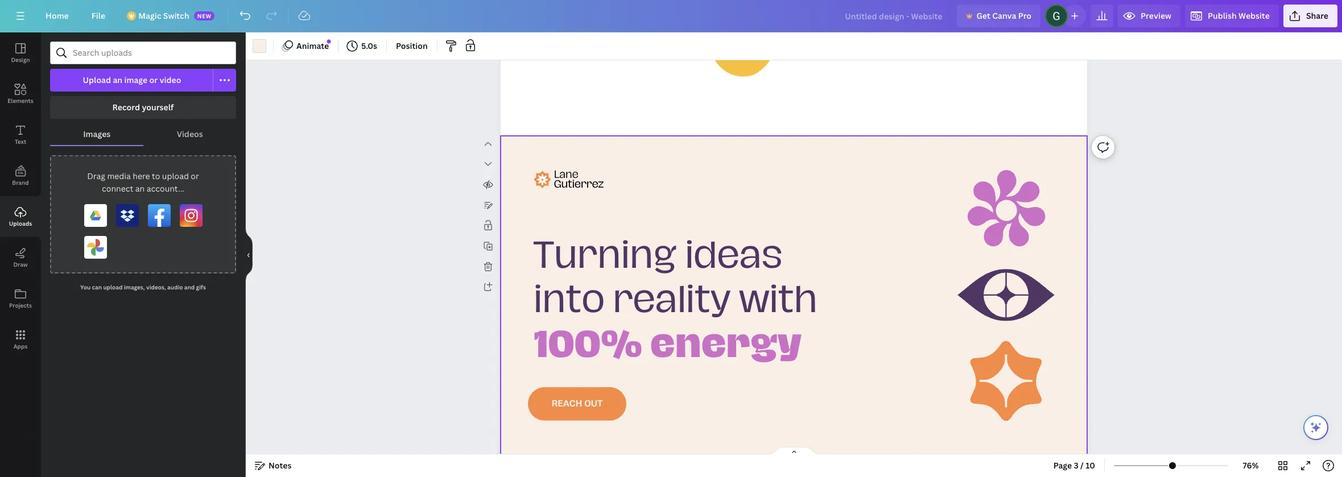 Task type: vqa. For each thing, say whether or not it's contained in the screenshot.
"Give Me a Light"
no



Task type: describe. For each thing, give the bounding box(es) containing it.
you
[[80, 284, 91, 291]]

an inside button
[[113, 75, 122, 85]]

5.0s
[[362, 40, 377, 51]]

pro
[[1019, 10, 1032, 21]]

notes
[[269, 461, 292, 471]]

gutierrez
[[554, 180, 604, 189]]

projects
[[9, 302, 32, 310]]

and
[[184, 284, 195, 291]]

apps button
[[0, 319, 41, 360]]

get canva pro
[[977, 10, 1032, 21]]

share button
[[1284, 5, 1338, 27]]

turning ideas into reality with
[[534, 239, 818, 318]]

get canva pro button
[[958, 5, 1041, 27]]

apps
[[13, 343, 28, 351]]

record
[[112, 102, 140, 113]]

main menu bar
[[0, 0, 1343, 32]]

canva assistant image
[[1310, 421, 1324, 435]]

can
[[92, 284, 102, 291]]

100% energy
[[534, 328, 802, 362]]

Search uploads search field
[[73, 42, 229, 64]]

elements
[[8, 97, 33, 105]]

into
[[534, 283, 605, 318]]

publish website
[[1209, 10, 1271, 21]]

brand button
[[0, 155, 41, 196]]

file button
[[82, 5, 115, 27]]

videos button
[[144, 124, 236, 145]]

elements button
[[0, 73, 41, 114]]

uploads button
[[0, 196, 41, 237]]

images,
[[124, 284, 145, 291]]

file
[[92, 10, 105, 21]]

canva
[[993, 10, 1017, 21]]

images button
[[50, 124, 144, 145]]

design
[[11, 56, 30, 64]]

position button
[[392, 37, 433, 55]]

10
[[1086, 461, 1096, 471]]

page 3 / 10 button
[[1050, 457, 1100, 475]]

upload an image or video
[[83, 75, 181, 85]]

you can upload images, videos, audio and gifs
[[80, 284, 206, 291]]

position
[[396, 40, 428, 51]]

media
[[107, 171, 131, 182]]

here
[[133, 171, 150, 182]]

publish
[[1209, 10, 1237, 21]]

video
[[160, 75, 181, 85]]

new
[[197, 12, 212, 20]]

or inside 'drag media here to upload or connect an account...'
[[191, 171, 199, 182]]

account...
[[147, 183, 184, 194]]

76% button
[[1233, 457, 1270, 475]]

drag
[[87, 171, 105, 182]]

side panel tab list
[[0, 32, 41, 360]]

to
[[152, 171, 160, 182]]

5.0s button
[[343, 37, 382, 55]]

page
[[1054, 461, 1073, 471]]

upload
[[83, 75, 111, 85]]

page 3 / 10
[[1054, 461, 1096, 471]]

text button
[[0, 114, 41, 155]]

audio
[[167, 284, 183, 291]]

drag media here to upload or connect an account...
[[87, 171, 199, 194]]



Task type: locate. For each thing, give the bounding box(es) containing it.
1 horizontal spatial or
[[191, 171, 199, 182]]

connect
[[102, 183, 133, 194]]

energy
[[651, 328, 802, 362]]

100%
[[534, 328, 642, 362]]

uploads
[[9, 220, 32, 228]]

upload right can
[[103, 284, 123, 291]]

home
[[46, 10, 69, 21]]

draw
[[13, 261, 28, 269]]

design button
[[0, 32, 41, 73]]

/
[[1081, 461, 1084, 471]]

or
[[149, 75, 158, 85], [191, 171, 199, 182]]

an
[[113, 75, 122, 85], [135, 183, 145, 194]]

with
[[739, 283, 818, 318]]

publish website button
[[1186, 5, 1280, 27]]

text
[[15, 138, 26, 146]]

videos
[[177, 129, 203, 139]]

website
[[1239, 10, 1271, 21]]

lane
[[554, 170, 579, 180]]

0 vertical spatial upload
[[162, 171, 189, 182]]

show pages image
[[767, 447, 822, 456]]

1 horizontal spatial an
[[135, 183, 145, 194]]

gifs
[[196, 284, 206, 291]]

#faefe6 image
[[253, 39, 266, 53]]

or inside button
[[149, 75, 158, 85]]

record yourself button
[[50, 96, 236, 119]]

an inside 'drag media here to upload or connect an account...'
[[135, 183, 145, 194]]

hide image
[[245, 228, 253, 282]]

1 horizontal spatial upload
[[162, 171, 189, 182]]

0 vertical spatial or
[[149, 75, 158, 85]]

image
[[124, 75, 148, 85]]

0 vertical spatial an
[[113, 75, 122, 85]]

or right to
[[191, 171, 199, 182]]

or left video
[[149, 75, 158, 85]]

notes button
[[250, 457, 296, 475]]

magic switch
[[138, 10, 189, 21]]

ideas
[[685, 239, 783, 273]]

animate button
[[278, 37, 334, 55]]

brand
[[12, 179, 29, 187]]

projects button
[[0, 278, 41, 319]]

record yourself
[[112, 102, 174, 113]]

1 vertical spatial an
[[135, 183, 145, 194]]

magic
[[138, 10, 161, 21]]

76%
[[1244, 461, 1260, 471]]

videos,
[[146, 284, 166, 291]]

preview
[[1142, 10, 1172, 21]]

3
[[1075, 461, 1079, 471]]

get
[[977, 10, 991, 21]]

1 vertical spatial upload
[[103, 284, 123, 291]]

upload inside 'drag media here to upload or connect an account...'
[[162, 171, 189, 182]]

reality
[[613, 283, 731, 318]]

yourself
[[142, 102, 174, 113]]

turning
[[534, 239, 677, 273]]

an left image
[[113, 75, 122, 85]]

upload an image or video button
[[50, 69, 213, 92]]

an down here at the top
[[135, 183, 145, 194]]

images
[[83, 129, 111, 139]]

upload
[[162, 171, 189, 182], [103, 284, 123, 291]]

0 horizontal spatial an
[[113, 75, 122, 85]]

0 horizontal spatial or
[[149, 75, 158, 85]]

new image
[[327, 40, 331, 44]]

home link
[[36, 5, 78, 27]]

1 vertical spatial or
[[191, 171, 199, 182]]

lane gutierrez
[[554, 170, 604, 189]]

preview button
[[1119, 5, 1181, 27]]

0 horizontal spatial upload
[[103, 284, 123, 291]]

Design title text field
[[836, 5, 953, 27]]

animate
[[297, 40, 329, 51]]

upload up 'account...'
[[162, 171, 189, 182]]

draw button
[[0, 237, 41, 278]]

switch
[[163, 10, 189, 21]]

share
[[1307, 10, 1329, 21]]



